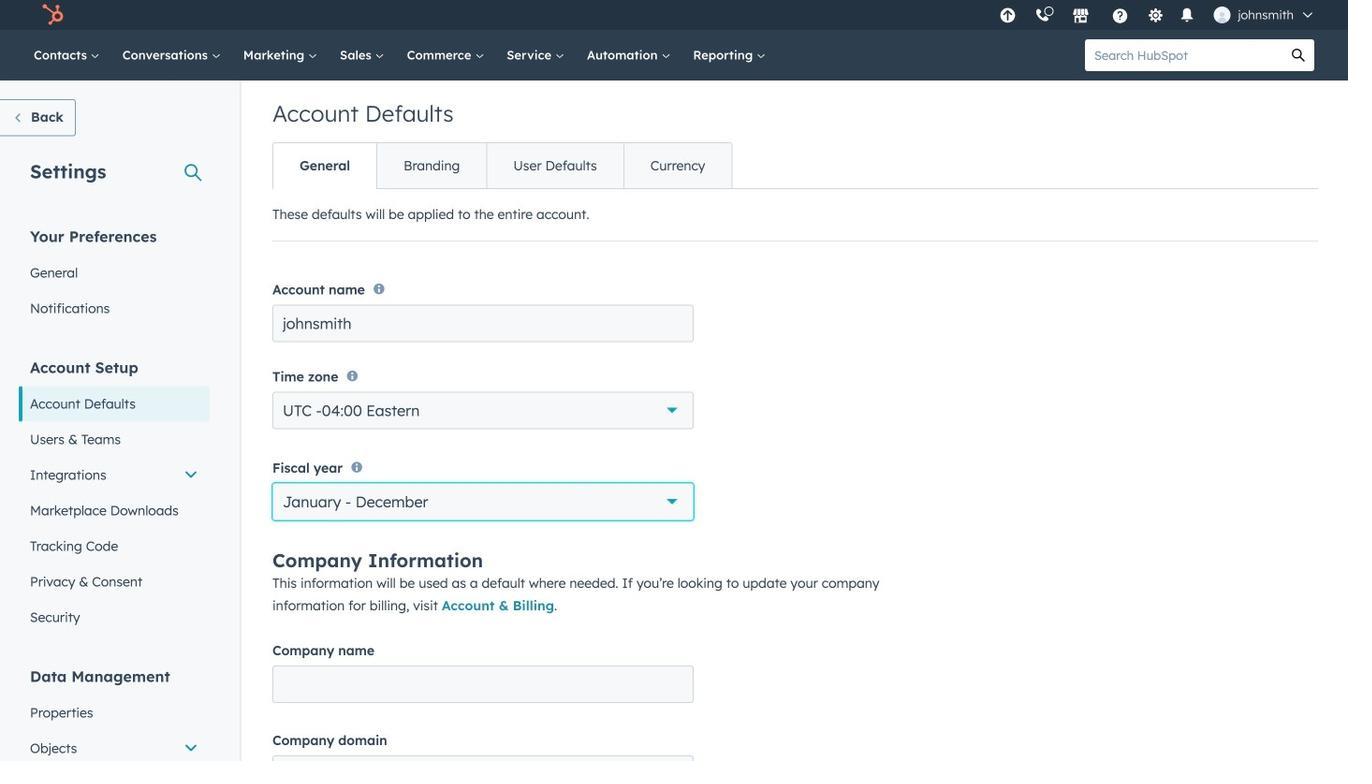 Task type: vqa. For each thing, say whether or not it's contained in the screenshot.
the Link opens in a new window ICON
no



Task type: locate. For each thing, give the bounding box(es) containing it.
john smith image
[[1214, 7, 1230, 23]]

data management element
[[19, 666, 210, 761]]

account setup element
[[19, 357, 210, 635]]

None text field
[[272, 305, 694, 342]]

Search HubSpot search field
[[1085, 39, 1283, 71]]

menu
[[990, 0, 1326, 30]]

None text field
[[272, 666, 694, 703], [272, 756, 694, 761], [272, 666, 694, 703], [272, 756, 694, 761]]

navigation
[[272, 142, 732, 189]]



Task type: describe. For each thing, give the bounding box(es) containing it.
your preferences element
[[19, 226, 210, 326]]

marketplaces image
[[1072, 8, 1089, 25]]



